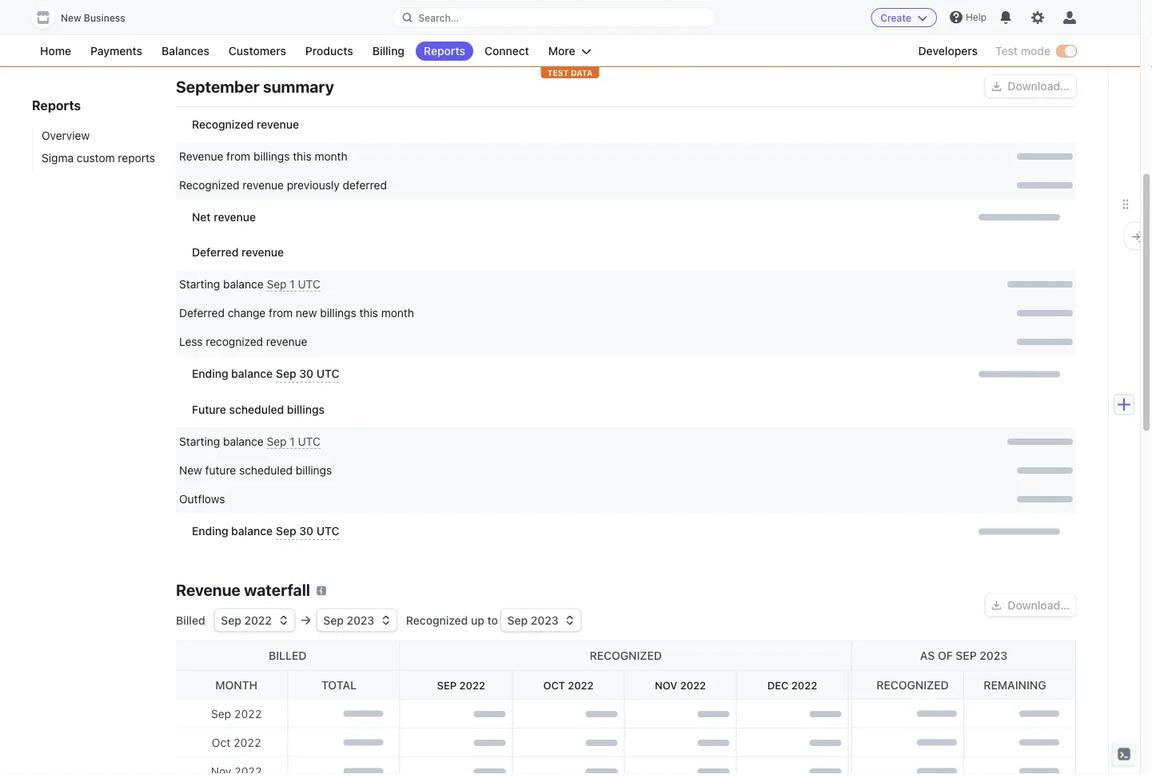 Task type: vqa. For each thing, say whether or not it's contained in the screenshot.
Less recognized revenue Ending balance Sep 30 UTC
yes



Task type: locate. For each thing, give the bounding box(es) containing it.
reports
[[424, 44, 465, 58], [32, 98, 81, 113]]

billings
[[253, 150, 290, 163], [320, 307, 356, 320], [287, 403, 325, 417], [296, 464, 332, 477]]

1 vertical spatial ending
[[192, 525, 228, 538]]

ending up future
[[192, 367, 228, 381]]

0 vertical spatial ending balance sep 30 utc
[[192, 367, 339, 381]]

2 vertical spatial recognized
[[406, 614, 468, 627]]

new left future
[[179, 464, 202, 477]]

this
[[293, 150, 312, 163], [359, 307, 378, 320]]

balance up change
[[223, 278, 264, 291]]

2 30 from the top
[[299, 525, 313, 538]]

recognized revenue
[[192, 118, 299, 131]]

data
[[571, 68, 593, 77]]

3 row from the top
[[176, 428, 1076, 457]]

0 vertical spatial 1
[[290, 278, 295, 291]]

oct 2023 for second figure
[[1014, 25, 1057, 36]]

grid containing recognized revenue
[[176, 107, 1076, 235]]

month
[[215, 679, 258, 692]]

0 vertical spatial 30
[[299, 367, 313, 381]]

ending
[[192, 367, 228, 381], [192, 525, 228, 538]]

recognized left up
[[406, 614, 468, 627]]

starting down future
[[179, 435, 220, 449]]

1 horizontal spatial oct 2023
[[1014, 25, 1057, 36]]

0 horizontal spatial jul 2022
[[195, 25, 234, 36]]

sep down revenue waterfall
[[221, 614, 241, 627]]

sep 2022 inside popup button
[[221, 614, 272, 627]]

0 horizontal spatial jul
[[195, 25, 208, 36]]

1 vertical spatial sep 2022
[[437, 680, 485, 692]]

sep 2022 down revenue waterfall
[[221, 614, 272, 627]]

deferred inside row
[[179, 307, 225, 320]]

recognized up to sep 2023
[[403, 614, 559, 627]]

1 vertical spatial ending balance sep 30 utc
[[192, 525, 339, 538]]

less
[[179, 335, 203, 349]]

new future scheduled billings row
[[176, 457, 1076, 485]]

new future scheduled billings
[[179, 464, 332, 477]]

2 starting balance sep 1 utc from the top
[[179, 435, 321, 449]]

4 row from the top
[[176, 514, 1076, 550]]

1 vertical spatial recognized
[[179, 179, 240, 192]]

this right new
[[359, 307, 378, 320]]

create
[[881, 12, 911, 23]]

2023 up mode
[[1033, 25, 1057, 36]]

customers link
[[221, 42, 294, 61]]

0 vertical spatial download… button
[[985, 75, 1076, 98]]

0 vertical spatial sep 2022
[[221, 614, 272, 627]]

scheduled
[[229, 403, 284, 417], [239, 464, 293, 477]]

revenue down revenue from billings this month
[[243, 179, 284, 192]]

1 up new future scheduled billings
[[290, 435, 295, 449]]

grid
[[176, 107, 1076, 235], [176, 235, 1076, 393], [176, 393, 1076, 550]]

overview
[[42, 129, 90, 142]]

0 vertical spatial download…
[[1008, 80, 1070, 93]]

2 grid from the top
[[176, 235, 1076, 393]]

cell inside outflows row
[[630, 492, 1073, 508]]

3 grid from the top
[[176, 393, 1076, 550]]

row up less recognized revenue row
[[176, 270, 1076, 299]]

0 vertical spatial ending
[[192, 367, 228, 381]]

test data
[[547, 68, 593, 77]]

cell inside the "revenue from billings this month" row
[[630, 149, 1073, 165]]

2 1 from the top
[[290, 435, 295, 449]]

business
[[84, 12, 125, 24]]

new left business
[[61, 12, 81, 24]]

jul 2022 for second figure from right
[[195, 25, 234, 36]]

1 horizontal spatial jul
[[645, 25, 658, 36]]

1 vertical spatial this
[[359, 307, 378, 320]]

1 download… button from the top
[[985, 75, 1076, 98]]

1 up deferred change from new billings this month
[[290, 278, 295, 291]]

revenue for deferred revenue
[[242, 246, 284, 259]]

starting down deferred revenue
[[179, 278, 220, 291]]

1 jul 2022 from the left
[[195, 25, 234, 36]]

0 vertical spatial oct 2022
[[543, 680, 593, 692]]

from down recognized revenue
[[226, 150, 250, 163]]

svg image up as of sep 2023
[[992, 601, 1001, 610]]

row down deferred change from new billings this month row
[[176, 357, 1076, 393]]

2 ending from the top
[[192, 525, 228, 538]]

oct
[[564, 25, 581, 36], [1014, 25, 1031, 36], [543, 680, 565, 692], [212, 736, 230, 750]]

oct 2023 up mode
[[1014, 25, 1057, 36]]

net revenue
[[192, 211, 256, 224]]

recognized down the "as"
[[877, 679, 949, 692]]

0 horizontal spatial figure
[[195, 0, 607, 21]]

recognized
[[590, 649, 662, 662], [877, 679, 949, 692]]

sigma custom reports link
[[32, 150, 160, 166]]

from left new
[[269, 307, 293, 320]]

1 vertical spatial oct 2022
[[212, 736, 261, 750]]

of
[[938, 649, 953, 662]]

revenue
[[179, 150, 223, 163], [176, 581, 241, 599]]

1 horizontal spatial figure
[[645, 0, 1057, 21]]

balance up revenue waterfall
[[231, 525, 273, 538]]

1 vertical spatial download…
[[1008, 599, 1070, 612]]

1 vertical spatial recognized
[[877, 679, 949, 692]]

1 vertical spatial scheduled
[[239, 464, 293, 477]]

0 vertical spatial month
[[315, 150, 348, 163]]

deferred
[[343, 179, 387, 192]]

oct down month
[[212, 736, 230, 750]]

utc for 4th row from the top of the page
[[316, 525, 339, 538]]

2022
[[211, 25, 234, 36], [661, 25, 685, 36], [244, 614, 272, 627], [459, 680, 485, 692], [568, 680, 593, 692], [680, 680, 706, 692], [791, 680, 817, 692], [234, 708, 262, 721], [233, 736, 261, 750]]

30
[[299, 367, 313, 381], [299, 525, 313, 538]]

1 vertical spatial month
[[381, 307, 414, 320]]

revenue down deferred change from new billings this month
[[266, 335, 307, 349]]

1 download… from the top
[[1008, 80, 1070, 93]]

new
[[61, 12, 81, 24], [179, 464, 202, 477]]

2 svg image from the top
[[992, 601, 1001, 610]]

sep down recognized up to sep 2023
[[437, 680, 456, 692]]

starting balance sep 1 utc up change
[[179, 278, 321, 291]]

cell for net revenue row
[[630, 209, 1060, 225]]

1 oct 2023 from the left
[[564, 25, 607, 36]]

0 vertical spatial starting
[[179, 278, 220, 291]]

deferred up the less
[[179, 307, 225, 320]]

starting for future
[[179, 435, 220, 449]]

1 horizontal spatial this
[[359, 307, 378, 320]]

search…
[[418, 12, 459, 23]]

month inside deferred change from new billings this month row
[[381, 307, 414, 320]]

nov 2022
[[654, 680, 706, 692]]

balance down less recognized revenue
[[231, 367, 273, 381]]

1 vertical spatial revenue
[[176, 581, 241, 599]]

0 horizontal spatial oct 2023
[[564, 25, 607, 36]]

1 vertical spatial 1
[[290, 435, 295, 449]]

custom
[[77, 152, 115, 165]]

deferred
[[192, 246, 239, 259], [179, 307, 225, 320]]

sep up total
[[323, 614, 344, 627]]

1 horizontal spatial month
[[381, 307, 414, 320]]

cell inside recognized revenue previously deferred row
[[630, 178, 1073, 194]]

1 ending from the top
[[192, 367, 228, 381]]

total
[[321, 679, 357, 692]]

sep inside sep 2023 dropdown button
[[323, 614, 344, 627]]

sep up "waterfall"
[[276, 525, 296, 538]]

help button
[[943, 4, 993, 30]]

1 horizontal spatial from
[[269, 307, 293, 320]]

net
[[192, 211, 211, 224]]

0 vertical spatial deferred
[[192, 246, 239, 259]]

2023 inside sep 2023 dropdown button
[[347, 614, 374, 627]]

0 horizontal spatial new
[[61, 12, 81, 24]]

revenue from billings this month row
[[176, 142, 1076, 171]]

2 starting from the top
[[179, 435, 220, 449]]

ending down outflows
[[192, 525, 228, 538]]

0 vertical spatial new
[[61, 12, 81, 24]]

sep 2022
[[221, 614, 272, 627], [437, 680, 485, 692], [211, 708, 262, 721]]

help
[[966, 12, 987, 23]]

connect
[[485, 44, 529, 58]]

deferred for deferred revenue
[[192, 246, 239, 259]]

starting balance sep 1 utc for future
[[179, 435, 321, 449]]

payments link
[[82, 42, 150, 61]]

row
[[176, 270, 1076, 299], [176, 357, 1076, 393], [176, 428, 1076, 457], [176, 514, 1076, 550]]

1 vertical spatial download… button
[[985, 594, 1076, 617]]

1 horizontal spatial jul 2022
[[645, 25, 685, 36]]

revenue from billings this month
[[179, 150, 348, 163]]

month
[[315, 150, 348, 163], [381, 307, 414, 320]]

30 for new
[[299, 367, 313, 381]]

home
[[40, 44, 71, 58]]

0 vertical spatial from
[[226, 150, 250, 163]]

sep 2022 down month
[[211, 708, 262, 721]]

revenue up billed
[[176, 581, 241, 599]]

nov
[[654, 680, 677, 692]]

cell inside less recognized revenue row
[[630, 334, 1073, 350]]

revenue
[[257, 118, 299, 131], [243, 179, 284, 192], [214, 211, 256, 224], [242, 246, 284, 259], [266, 335, 307, 349]]

deferred revenue
[[192, 246, 284, 259]]

0 vertical spatial reports
[[424, 44, 465, 58]]

recognized
[[192, 118, 254, 131], [179, 179, 240, 192], [406, 614, 468, 627]]

recognized inside row
[[179, 179, 240, 192]]

sep inside sep 2022 popup button
[[221, 614, 241, 627]]

reports down search…
[[424, 44, 465, 58]]

2023 up total
[[347, 614, 374, 627]]

2023 up more button
[[583, 25, 607, 36]]

notifications image
[[1000, 11, 1012, 24]]

0 vertical spatial this
[[293, 150, 312, 163]]

cell inside new future scheduled billings row
[[630, 463, 1073, 479]]

1
[[290, 278, 295, 291], [290, 435, 295, 449]]

row down new future scheduled billings row
[[176, 514, 1076, 550]]

revenue up revenue from billings this month
[[257, 118, 299, 131]]

sep
[[267, 278, 287, 291], [276, 367, 296, 381], [267, 435, 287, 449], [276, 525, 296, 538], [221, 614, 241, 627], [323, 614, 344, 627], [507, 614, 528, 627], [956, 649, 977, 662], [437, 680, 456, 692], [211, 708, 231, 721]]

download…
[[1008, 80, 1070, 93], [1008, 599, 1070, 612]]

2 oct 2023 from the left
[[1014, 25, 1057, 36]]

grid containing future scheduled billings
[[176, 393, 1076, 550]]

grid containing deferred revenue
[[176, 235, 1076, 393]]

0 horizontal spatial this
[[293, 150, 312, 163]]

0 vertical spatial recognized
[[192, 118, 254, 131]]

0 horizontal spatial month
[[315, 150, 348, 163]]

revenue down recognized revenue
[[179, 150, 223, 163]]

1 vertical spatial from
[[269, 307, 293, 320]]

0 horizontal spatial recognized
[[590, 649, 662, 662]]

1 vertical spatial deferred
[[179, 307, 225, 320]]

balance up new future scheduled billings
[[223, 435, 264, 449]]

starting balance sep 1 utc
[[179, 278, 321, 291], [179, 435, 321, 449]]

sep 2023 button
[[501, 610, 581, 632]]

new inside row
[[179, 464, 202, 477]]

2 download… from the top
[[1008, 599, 1070, 612]]

sep down month
[[211, 708, 231, 721]]

dec
[[767, 680, 788, 692]]

ending balance sep 30 utc up future scheduled billings
[[192, 367, 339, 381]]

new inside button
[[61, 12, 81, 24]]

1 ending balance sep 30 utc from the top
[[192, 367, 339, 381]]

sep 2022 down up
[[437, 680, 485, 692]]

2 vertical spatial sep 2022
[[211, 708, 262, 721]]

download… button
[[985, 75, 1076, 98], [985, 594, 1076, 617]]

revenue inside row
[[179, 150, 223, 163]]

30 up "waterfall"
[[299, 525, 313, 538]]

svg image
[[992, 82, 1001, 91], [992, 601, 1001, 610]]

oct 2022 down sep 2023 popup button
[[543, 680, 593, 692]]

0 horizontal spatial from
[[226, 150, 250, 163]]

30 up future scheduled billings
[[299, 367, 313, 381]]

ending balance sep 30 utc up "waterfall"
[[192, 525, 339, 538]]

1 vertical spatial new
[[179, 464, 202, 477]]

1 vertical spatial starting balance sep 1 utc
[[179, 435, 321, 449]]

1 vertical spatial starting
[[179, 435, 220, 449]]

revenue for recognized revenue previously deferred
[[243, 179, 284, 192]]

cell inside net revenue row
[[630, 209, 1060, 225]]

recognized for recognized revenue
[[192, 118, 254, 131]]

2 jul 2022 from the left
[[645, 25, 685, 36]]

1 jul from the left
[[195, 25, 208, 36]]

revenue inside recognized revenue previously deferred row
[[243, 179, 284, 192]]

mode
[[1021, 44, 1051, 58]]

2 jul from the left
[[645, 25, 658, 36]]

sep up new future scheduled billings
[[267, 435, 287, 449]]

recognized for recognized revenue previously deferred
[[179, 179, 240, 192]]

1 horizontal spatial new
[[179, 464, 202, 477]]

figure
[[195, 0, 607, 21], [645, 0, 1057, 21]]

1 1 from the top
[[290, 278, 295, 291]]

oct 2023 up more button
[[564, 25, 607, 36]]

2 ending balance sep 30 utc from the top
[[192, 525, 339, 538]]

jul 2022
[[195, 25, 234, 36], [645, 25, 685, 36]]

1 vertical spatial 30
[[299, 525, 313, 538]]

2023
[[583, 25, 607, 36], [1033, 25, 1057, 36], [347, 614, 374, 627], [531, 614, 559, 627], [980, 649, 1008, 662]]

1 grid from the top
[[176, 107, 1076, 235]]

utc
[[298, 278, 321, 291], [316, 367, 339, 381], [298, 435, 321, 449], [316, 525, 339, 538]]

sep 2023
[[323, 614, 374, 627]]

cell inside deferred change from new billings this month row
[[630, 305, 1073, 321]]

revenue down net revenue
[[242, 246, 284, 259]]

0 horizontal spatial reports
[[32, 98, 81, 113]]

recognized down september
[[192, 118, 254, 131]]

0 vertical spatial starting balance sep 1 utc
[[179, 278, 321, 291]]

payments
[[90, 44, 142, 58]]

deferred down net revenue
[[192, 246, 239, 259]]

this up previously
[[293, 150, 312, 163]]

row up outflows row
[[176, 428, 1076, 457]]

oct down sep 2023 popup button
[[543, 680, 565, 692]]

revenue inside net revenue row
[[214, 211, 256, 224]]

balances link
[[154, 42, 217, 61]]

recognized up "net"
[[179, 179, 240, 192]]

oct 2023
[[564, 25, 607, 36], [1014, 25, 1057, 36]]

oct 2022
[[543, 680, 593, 692], [212, 736, 261, 750]]

revenue for net revenue
[[214, 211, 256, 224]]

svg image down test in the right top of the page
[[992, 82, 1001, 91]]

starting balance sep 1 utc up new future scheduled billings
[[179, 435, 321, 449]]

1 30 from the top
[[299, 367, 313, 381]]

0 vertical spatial revenue
[[179, 150, 223, 163]]

1 starting balance sep 1 utc from the top
[[179, 278, 321, 291]]

revenue right "net"
[[214, 211, 256, 224]]

new
[[296, 307, 317, 320]]

from
[[226, 150, 250, 163], [269, 307, 293, 320]]

1 starting from the top
[[179, 278, 220, 291]]

sigma custom reports
[[42, 152, 155, 165]]

starting
[[179, 278, 220, 291], [179, 435, 220, 449]]

oct 2022 down month
[[212, 736, 261, 750]]

cell
[[630, 149, 1073, 165], [630, 178, 1073, 194], [630, 209, 1060, 225], [179, 277, 622, 293], [630, 277, 1073, 293], [630, 305, 1073, 321], [630, 334, 1073, 350], [630, 366, 1060, 383], [179, 434, 622, 450], [630, 434, 1073, 450], [630, 463, 1073, 479], [630, 492, 1073, 508], [630, 524, 1060, 541]]

1 vertical spatial svg image
[[992, 601, 1001, 610]]

recognized up nov
[[590, 649, 662, 662]]

jul 2022 for second figure
[[645, 25, 685, 36]]

developers
[[918, 44, 978, 58]]

revenue for recognized revenue
[[257, 118, 299, 131]]

outflows
[[179, 493, 225, 506]]

0 vertical spatial svg image
[[992, 82, 1001, 91]]

home link
[[32, 42, 79, 61]]

reports up overview
[[32, 98, 81, 113]]

balance for third row from the bottom of the page
[[231, 367, 273, 381]]



Task type: describe. For each thing, give the bounding box(es) containing it.
jul for second figure
[[645, 25, 658, 36]]

less recognized revenue
[[179, 335, 307, 349]]

future
[[192, 403, 226, 417]]

30 for billings
[[299, 525, 313, 538]]

remaining
[[984, 679, 1046, 692]]

sep 2023 button
[[317, 610, 397, 632]]

scheduled inside new future scheduled billings row
[[239, 464, 293, 477]]

connect link
[[477, 42, 537, 61]]

2022 inside popup button
[[244, 614, 272, 627]]

test
[[547, 68, 569, 77]]

less recognized revenue row
[[176, 328, 1076, 357]]

1 row from the top
[[176, 270, 1076, 299]]

summary
[[263, 77, 334, 96]]

1 figure from the left
[[195, 0, 607, 21]]

recognized revenue previously deferred row
[[176, 171, 1076, 200]]

balance for 2nd row from the bottom of the page
[[223, 435, 264, 449]]

reports
[[118, 152, 155, 165]]

ending balance sep 30 utc for less recognized revenue
[[192, 367, 339, 381]]

revenue for revenue waterfall
[[176, 581, 241, 599]]

2 download… button from the top
[[985, 594, 1076, 617]]

utc for first row
[[298, 278, 321, 291]]

jul for second figure from right
[[195, 25, 208, 36]]

1 for from
[[290, 278, 295, 291]]

cell for third row from the bottom of the page
[[630, 366, 1060, 383]]

deferred change from new billings this month row
[[176, 299, 1076, 328]]

starting for deferred
[[179, 278, 220, 291]]

sep right of
[[956, 649, 977, 662]]

more button
[[540, 42, 599, 61]]

ending balance sep 30 utc for outflows
[[192, 525, 339, 538]]

products
[[305, 44, 353, 58]]

balance for first row
[[223, 278, 264, 291]]

new for new future scheduled billings
[[179, 464, 202, 477]]

revenue for revenue from billings this month
[[179, 150, 223, 163]]

ending for outflows
[[192, 525, 228, 538]]

sep up deferred change from new billings this month
[[267, 278, 287, 291]]

new business
[[61, 12, 125, 24]]

reports link
[[416, 42, 473, 61]]

previously
[[287, 179, 340, 192]]

1 horizontal spatial oct 2022
[[543, 680, 593, 692]]

oct 2023 for second figure from right
[[564, 25, 607, 36]]

future scheduled billings
[[192, 403, 325, 417]]

cell for new future scheduled billings row
[[630, 463, 1073, 479]]

up
[[471, 614, 484, 627]]

0 horizontal spatial oct 2022
[[212, 736, 261, 750]]

revenue waterfall
[[176, 581, 310, 599]]

2 figure from the left
[[645, 0, 1057, 21]]

billed
[[269, 649, 307, 662]]

oct up test mode
[[1014, 25, 1031, 36]]

change
[[228, 307, 266, 320]]

cell for deferred change from new billings this month row
[[630, 305, 1073, 321]]

waterfall
[[244, 581, 310, 599]]

balance for 4th row from the top of the page
[[231, 525, 273, 538]]

cell for outflows row
[[630, 492, 1073, 508]]

test
[[996, 44, 1018, 58]]

create button
[[871, 8, 937, 27]]

oct up more button
[[564, 25, 581, 36]]

2023 up the 'remaining' at the bottom of the page
[[980, 649, 1008, 662]]

to
[[487, 614, 498, 627]]

utc for third row from the bottom of the page
[[316, 367, 339, 381]]

month inside the "revenue from billings this month" row
[[315, 150, 348, 163]]

developers link
[[910, 42, 986, 61]]

cell for the "revenue from billings this month" row
[[630, 149, 1073, 165]]

new business button
[[32, 6, 141, 29]]

as
[[920, 649, 935, 662]]

sep right the to
[[507, 614, 528, 627]]

test mode
[[996, 44, 1051, 58]]

september
[[176, 77, 260, 96]]

starting balance sep 1 utc for change
[[179, 278, 321, 291]]

as of sep 2023
[[920, 649, 1008, 662]]

recognized
[[206, 335, 263, 349]]

Search… search field
[[393, 8, 715, 28]]

dec 2022
[[767, 680, 817, 692]]

cell for recognized revenue previously deferred row
[[630, 178, 1073, 194]]

2 row from the top
[[176, 357, 1076, 393]]

sigma
[[42, 152, 74, 165]]

future
[[205, 464, 236, 477]]

customers
[[229, 44, 286, 58]]

1 horizontal spatial recognized
[[877, 679, 949, 692]]

cell for 2nd row from the bottom of the page
[[630, 434, 1073, 450]]

2023 right the to
[[531, 614, 559, 627]]

deferred change from new billings this month
[[179, 307, 414, 320]]

cell for less recognized revenue row
[[630, 334, 1073, 350]]

utc for 2nd row from the bottom of the page
[[298, 435, 321, 449]]

deferred for deferred change from new billings this month
[[179, 307, 225, 320]]

1 svg image from the top
[[992, 82, 1001, 91]]

0 vertical spatial scheduled
[[229, 403, 284, 417]]

sep 2022 button
[[215, 610, 294, 632]]

more
[[548, 44, 575, 58]]

new for new business
[[61, 12, 81, 24]]

billing link
[[364, 42, 413, 61]]

overview link
[[32, 128, 160, 144]]

balances
[[162, 44, 209, 58]]

sep up future scheduled billings
[[276, 367, 296, 381]]

products link
[[297, 42, 361, 61]]

cell for first row
[[630, 277, 1073, 293]]

cell for 4th row from the top of the page
[[630, 524, 1060, 541]]

outflows row
[[176, 485, 1076, 514]]

ending for less recognized revenue
[[192, 367, 228, 381]]

1 for scheduled
[[290, 435, 295, 449]]

billing
[[372, 44, 405, 58]]

1 horizontal spatial reports
[[424, 44, 465, 58]]

september summary
[[176, 77, 334, 96]]

net revenue row
[[176, 200, 1076, 235]]

billed
[[176, 614, 208, 627]]

0 vertical spatial recognized
[[590, 649, 662, 662]]

1 vertical spatial reports
[[32, 98, 81, 113]]

Search… text field
[[393, 8, 715, 28]]

recognized revenue previously deferred
[[179, 179, 387, 192]]

revenue inside less recognized revenue row
[[266, 335, 307, 349]]



